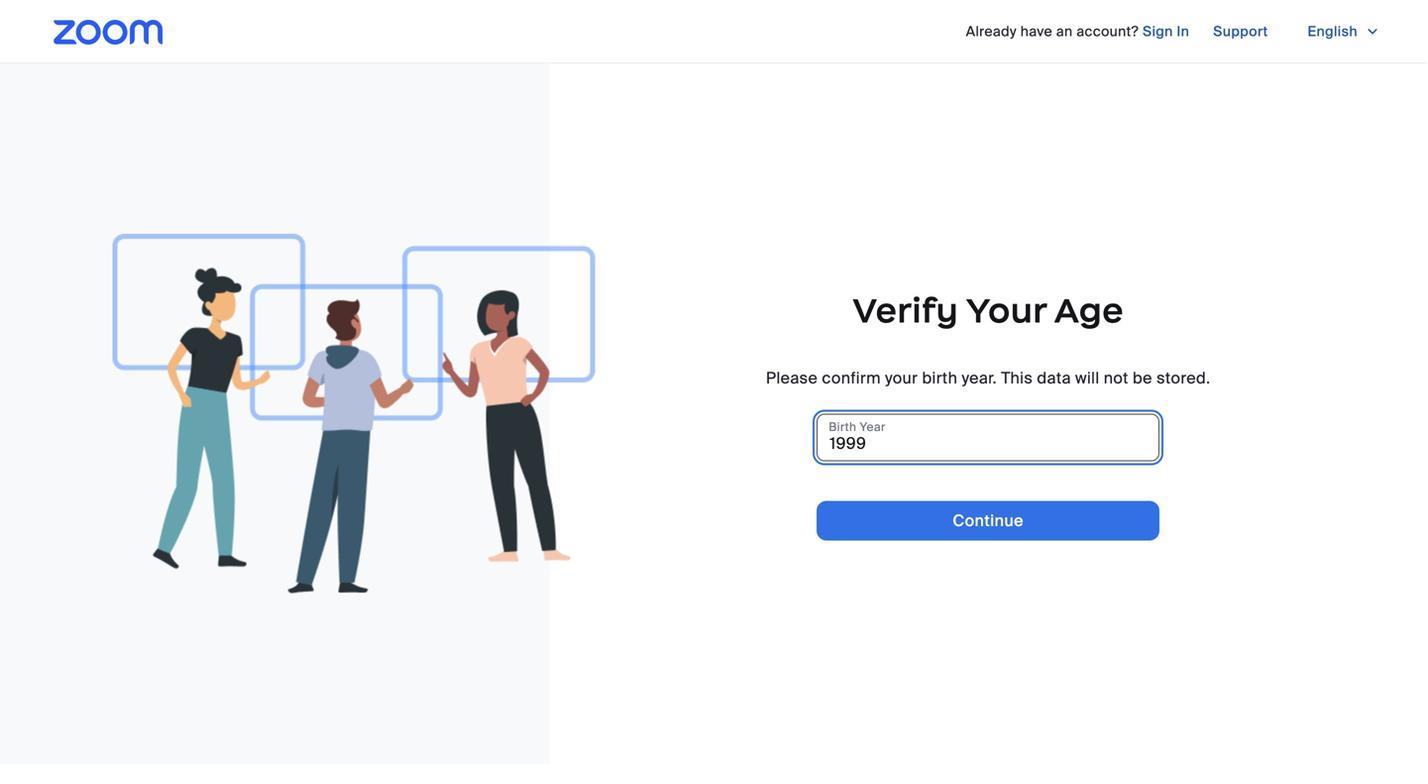 Task type: vqa. For each thing, say whether or not it's contained in the screenshot.
fourth menu item from the bottom
no



Task type: locate. For each thing, give the bounding box(es) containing it.
already have an account? sign in
[[966, 22, 1190, 41]]

please confirm your birth year. this data will not be stored.
[[766, 368, 1211, 389]]

down image
[[1366, 22, 1380, 42]]

be
[[1133, 368, 1153, 389]]

zoom banner image image
[[113, 234, 595, 594]]

age
[[1054, 289, 1124, 332]]

please
[[766, 368, 818, 389]]

birth
[[829, 419, 857, 435]]

year
[[860, 419, 886, 435]]

sign in button
[[1143, 16, 1190, 48]]

verify your age
[[853, 289, 1124, 332]]

an
[[1056, 22, 1073, 41]]

sign
[[1143, 22, 1173, 41]]

Birth Year text field
[[817, 414, 1160, 461]]

confirm
[[822, 368, 881, 389]]

birth
[[922, 368, 958, 389]]

not
[[1104, 368, 1129, 389]]

year.
[[962, 368, 997, 389]]

have
[[1021, 22, 1053, 41]]



Task type: describe. For each thing, give the bounding box(es) containing it.
this
[[1001, 368, 1033, 389]]

support link
[[1213, 16, 1268, 48]]

english button
[[1292, 16, 1395, 48]]

in
[[1177, 22, 1190, 41]]

your
[[885, 368, 918, 389]]

will
[[1075, 368, 1100, 389]]

your
[[966, 289, 1047, 332]]

zoom logo image
[[54, 20, 163, 45]]

birth year
[[829, 419, 886, 435]]

english
[[1308, 22, 1358, 41]]

continue button
[[817, 501, 1160, 541]]

continue
[[953, 510, 1024, 531]]

verify
[[853, 289, 958, 332]]

account?
[[1077, 22, 1139, 41]]

stored.
[[1157, 368, 1211, 389]]

support
[[1213, 22, 1268, 41]]

already
[[966, 22, 1017, 41]]

data
[[1037, 368, 1071, 389]]



